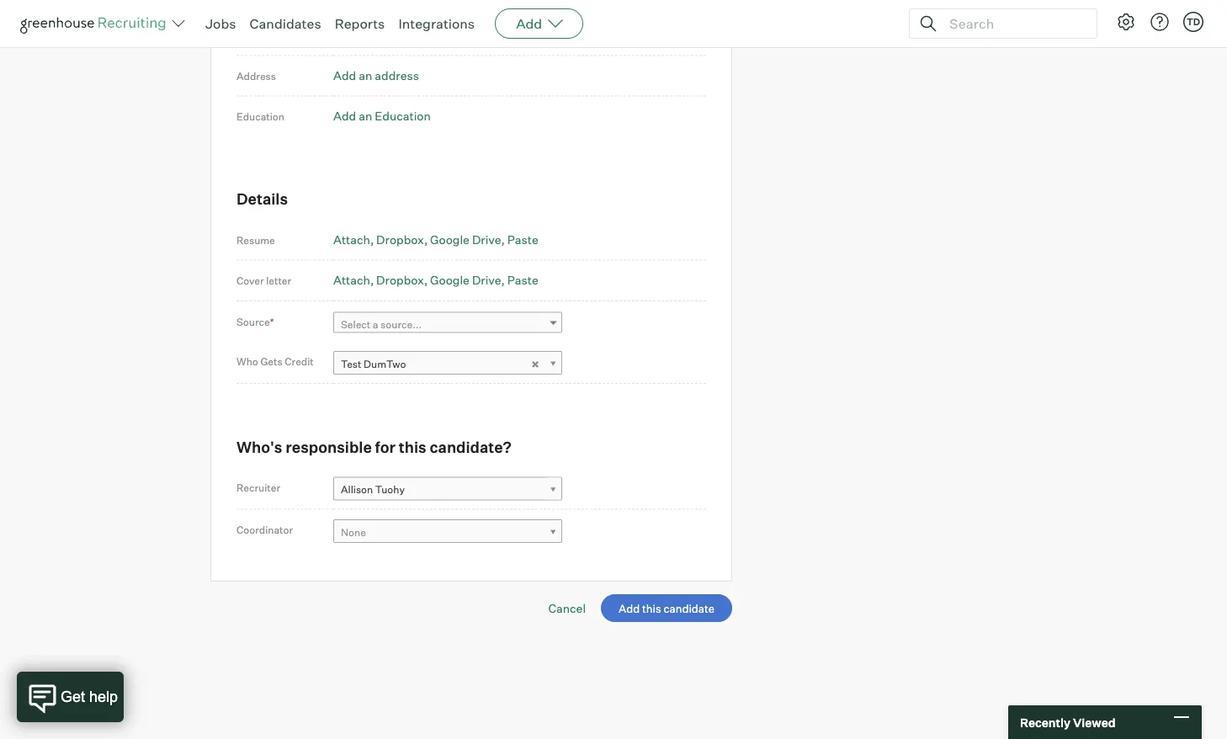 Task type: vqa. For each thing, say whether or not it's contained in the screenshot.
Dropbox link corresponding to Resume
yes



Task type: describe. For each thing, give the bounding box(es) containing it.
add an address
[[333, 68, 419, 83]]

dropbox for cover letter
[[376, 273, 424, 288]]

allison
[[341, 483, 373, 496]]

google for cover letter
[[430, 273, 470, 288]]

td button
[[1184, 12, 1204, 32]]

integrations link
[[399, 15, 475, 32]]

cover letter
[[237, 274, 291, 287]]

greenhouse recruiting image
[[20, 13, 172, 34]]

attach dropbox google drive paste for cover letter
[[333, 273, 539, 288]]

address
[[237, 69, 276, 82]]

candidate?
[[430, 437, 512, 456]]

test dumtwo link
[[333, 351, 562, 375]]

for
[[375, 437, 396, 456]]

add an address link
[[333, 68, 419, 83]]

select
[[341, 318, 371, 331]]

add an education
[[333, 108, 431, 123]]

attach dropbox google drive paste for resume
[[333, 232, 539, 247]]

paste for cover letter
[[507, 273, 539, 288]]

dropbox link for resume
[[376, 232, 428, 247]]

tuohy
[[375, 483, 405, 496]]

who's
[[237, 437, 282, 456]]

responsible
[[286, 437, 372, 456]]

0 horizontal spatial education
[[237, 110, 285, 122]]

add for add an education
[[333, 108, 356, 123]]

select a source... link
[[333, 312, 562, 336]]

select a source...
[[341, 318, 422, 331]]

add a website link
[[333, 28, 411, 42]]

who's responsible for this candidate?
[[237, 437, 512, 456]]

none
[[341, 526, 366, 538]]

td
[[1187, 16, 1201, 27]]

td button
[[1180, 8, 1207, 35]]

cover
[[237, 274, 264, 287]]

integrations
[[399, 15, 475, 32]]

source...
[[381, 318, 422, 331]]

an for address
[[359, 68, 372, 83]]

letter
[[266, 274, 291, 287]]

dropbox for resume
[[376, 232, 424, 247]]

a for select
[[373, 318, 378, 331]]

paste for resume
[[507, 232, 539, 247]]

attach for cover letter
[[333, 273, 370, 288]]

add an education link
[[333, 108, 431, 123]]

add for add an address
[[333, 68, 356, 83]]

attach link for cover letter
[[333, 273, 374, 288]]

attach for resume
[[333, 232, 370, 247]]

cancel link
[[548, 601, 586, 615]]

paste link for resume
[[507, 232, 539, 247]]

a for add
[[359, 28, 365, 42]]

add a website
[[333, 28, 411, 42]]



Task type: locate. For each thing, give the bounding box(es) containing it.
who
[[237, 355, 258, 368]]

recently viewed
[[1020, 715, 1116, 730]]

education down 'address'
[[375, 108, 431, 123]]

2 google from the top
[[430, 273, 470, 288]]

allison tuohy
[[341, 483, 405, 496]]

1 attach link from the top
[[333, 232, 374, 247]]

resume
[[237, 233, 275, 246]]

viewed
[[1073, 715, 1116, 730]]

test dumtwo
[[341, 357, 406, 370]]

none link
[[333, 519, 562, 544]]

0 vertical spatial attach
[[333, 232, 370, 247]]

1 vertical spatial a
[[373, 318, 378, 331]]

coordinator
[[237, 523, 293, 536]]

attach link for resume
[[333, 232, 374, 247]]

1 dropbox link from the top
[[376, 232, 428, 247]]

configure image
[[1116, 12, 1137, 32]]

a
[[359, 28, 365, 42], [373, 318, 378, 331]]

add inside popup button
[[516, 15, 542, 32]]

0 vertical spatial dropbox link
[[376, 232, 428, 247]]

1 vertical spatial google
[[430, 273, 470, 288]]

source
[[237, 315, 270, 328]]

1 vertical spatial drive
[[472, 273, 501, 288]]

an
[[359, 68, 372, 83], [359, 108, 372, 123]]

dropbox link
[[376, 232, 428, 247], [376, 273, 428, 288]]

0 vertical spatial attach link
[[333, 232, 374, 247]]

2 paste from the top
[[507, 273, 539, 288]]

2 attach dropbox google drive paste from the top
[[333, 273, 539, 288]]

add for add
[[516, 15, 542, 32]]

2 drive from the top
[[472, 273, 501, 288]]

google drive link
[[430, 232, 505, 247], [430, 273, 505, 288]]

1 vertical spatial paste
[[507, 273, 539, 288]]

dumtwo
[[364, 357, 406, 370]]

a right select
[[373, 318, 378, 331]]

1 horizontal spatial a
[[373, 318, 378, 331]]

an left 'address'
[[359, 68, 372, 83]]

drive for cover letter
[[472, 273, 501, 288]]

1 google drive link from the top
[[430, 232, 505, 247]]

reports link
[[335, 15, 385, 32]]

paste link
[[507, 232, 539, 247], [507, 273, 539, 288]]

2 attach link from the top
[[333, 273, 374, 288]]

1 vertical spatial attach dropbox google drive paste
[[333, 273, 539, 288]]

0 horizontal spatial a
[[359, 28, 365, 42]]

1 attach from the top
[[333, 232, 370, 247]]

this
[[399, 437, 427, 456]]

drive
[[472, 232, 501, 247], [472, 273, 501, 288]]

1 attach dropbox google drive paste from the top
[[333, 232, 539, 247]]

2 dropbox link from the top
[[376, 273, 428, 288]]

0 vertical spatial google
[[430, 232, 470, 247]]

attach
[[333, 232, 370, 247], [333, 273, 370, 288]]

jobs
[[205, 15, 236, 32]]

website
[[368, 28, 411, 42]]

recently
[[1020, 715, 1071, 730]]

google
[[430, 232, 470, 247], [430, 273, 470, 288]]

None submit
[[601, 594, 732, 622]]

an for education
[[359, 108, 372, 123]]

1 dropbox from the top
[[376, 232, 424, 247]]

an down add an address link
[[359, 108, 372, 123]]

None file field
[[20, 655, 233, 673], [0, 676, 213, 694], [20, 655, 233, 673], [0, 676, 213, 694]]

attach link
[[333, 232, 374, 247], [333, 273, 374, 288]]

2 an from the top
[[359, 108, 372, 123]]

drive for resume
[[472, 232, 501, 247]]

1 vertical spatial dropbox
[[376, 273, 424, 288]]

1 drive from the top
[[472, 232, 501, 247]]

allison tuohy link
[[333, 477, 562, 501]]

attach dropbox google drive paste
[[333, 232, 539, 247], [333, 273, 539, 288]]

2 attach from the top
[[333, 273, 370, 288]]

gets
[[261, 355, 283, 368]]

1 vertical spatial an
[[359, 108, 372, 123]]

0 vertical spatial google drive link
[[430, 232, 505, 247]]

Search text field
[[945, 11, 1082, 36]]

cancel
[[548, 601, 586, 615]]

2 paste link from the top
[[507, 273, 539, 288]]

source *
[[237, 315, 274, 328]]

add for add a website
[[333, 28, 356, 42]]

reports
[[335, 15, 385, 32]]

0 vertical spatial a
[[359, 28, 365, 42]]

paste link for cover letter
[[507, 273, 539, 288]]

0 vertical spatial dropbox
[[376, 232, 424, 247]]

jobs link
[[205, 15, 236, 32]]

dropbox link for cover letter
[[376, 273, 428, 288]]

google drive link for cover letter
[[430, 273, 505, 288]]

candidates
[[250, 15, 321, 32]]

test
[[341, 357, 362, 370]]

1 paste link from the top
[[507, 232, 539, 247]]

address
[[375, 68, 419, 83]]

1 vertical spatial attach link
[[333, 273, 374, 288]]

candidates link
[[250, 15, 321, 32]]

0 vertical spatial an
[[359, 68, 372, 83]]

2 dropbox from the top
[[376, 273, 424, 288]]

credit
[[285, 355, 314, 368]]

2 google drive link from the top
[[430, 273, 505, 288]]

recruiter
[[237, 481, 280, 494]]

1 horizontal spatial education
[[375, 108, 431, 123]]

who gets credit
[[237, 355, 314, 368]]

1 an from the top
[[359, 68, 372, 83]]

1 vertical spatial attach
[[333, 273, 370, 288]]

0 vertical spatial paste
[[507, 232, 539, 247]]

1 vertical spatial paste link
[[507, 273, 539, 288]]

a left website
[[359, 28, 365, 42]]

websites
[[237, 29, 280, 41]]

google for resume
[[430, 232, 470, 247]]

education down address
[[237, 110, 285, 122]]

0 vertical spatial paste link
[[507, 232, 539, 247]]

0 vertical spatial attach dropbox google drive paste
[[333, 232, 539, 247]]

0 vertical spatial drive
[[472, 232, 501, 247]]

dropbox
[[376, 232, 424, 247], [376, 273, 424, 288]]

1 google from the top
[[430, 232, 470, 247]]

education
[[375, 108, 431, 123], [237, 110, 285, 122]]

add button
[[495, 8, 584, 39]]

paste
[[507, 232, 539, 247], [507, 273, 539, 288]]

details
[[237, 189, 288, 208]]

add
[[516, 15, 542, 32], [333, 28, 356, 42], [333, 68, 356, 83], [333, 108, 356, 123]]

google drive link for resume
[[430, 232, 505, 247]]

1 vertical spatial google drive link
[[430, 273, 505, 288]]

1 vertical spatial dropbox link
[[376, 273, 428, 288]]

*
[[270, 315, 274, 328]]

1 paste from the top
[[507, 232, 539, 247]]



